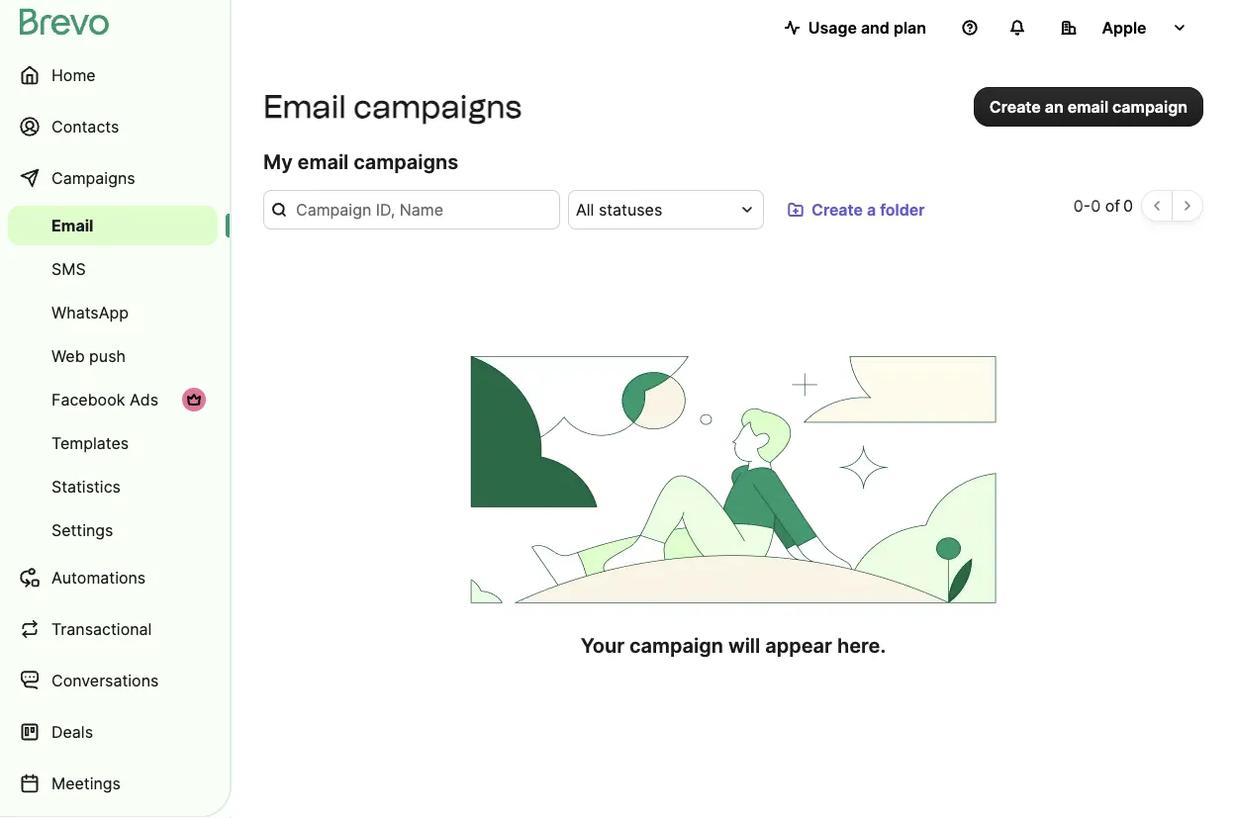 Task type: vqa. For each thing, say whether or not it's contained in the screenshot.
the right 'campaign'
yes



Task type: locate. For each thing, give the bounding box(es) containing it.
campaigns up "campaign id, name" search box
[[354, 150, 459, 174]]

create
[[990, 97, 1041, 116], [812, 200, 863, 219]]

1 horizontal spatial email
[[1068, 97, 1109, 116]]

sms
[[51, 259, 86, 279]]

1 horizontal spatial 0
[[1091, 196, 1101, 215]]

push
[[89, 347, 126, 366]]

transactional link
[[8, 606, 218, 653]]

and
[[861, 18, 890, 37]]

0 horizontal spatial create
[[812, 200, 863, 219]]

apple button
[[1046, 8, 1204, 48]]

3 0 from the left
[[1124, 196, 1134, 215]]

0 vertical spatial campaigns
[[353, 88, 522, 126]]

0 vertical spatial email
[[1068, 97, 1109, 116]]

email
[[1068, 97, 1109, 116], [298, 150, 349, 174]]

0 vertical spatial campaign
[[1113, 97, 1188, 116]]

all statuses
[[576, 200, 663, 219]]

contacts
[[51, 117, 119, 136]]

0
[[1074, 196, 1084, 215], [1091, 196, 1101, 215], [1124, 196, 1134, 215]]

campaigns
[[51, 168, 135, 188]]

email up sms
[[51, 216, 93, 235]]

email for email campaigns
[[263, 88, 346, 126]]

email up 'my'
[[263, 88, 346, 126]]

meetings
[[51, 774, 121, 794]]

contacts link
[[8, 103, 218, 150]]

create inside button
[[990, 97, 1041, 116]]

1 horizontal spatial email
[[263, 88, 346, 126]]

create an email campaign
[[990, 97, 1188, 116]]

facebook ads
[[51, 390, 158, 409]]

facebook ads link
[[8, 380, 218, 420]]

1 horizontal spatial create
[[990, 97, 1041, 116]]

create a folder button
[[772, 190, 941, 230]]

campaigns
[[353, 88, 522, 126], [354, 150, 459, 174]]

-
[[1084, 196, 1091, 215]]

campaigns up the my email campaigns
[[353, 88, 522, 126]]

my
[[263, 150, 293, 174]]

sms link
[[8, 249, 218, 289]]

web push
[[51, 347, 126, 366]]

usage
[[809, 18, 857, 37]]

0 horizontal spatial campaign
[[630, 634, 724, 658]]

email for email
[[51, 216, 93, 235]]

0 horizontal spatial email
[[51, 216, 93, 235]]

home link
[[8, 51, 218, 99]]

1 vertical spatial email
[[51, 216, 93, 235]]

0 vertical spatial create
[[990, 97, 1041, 116]]

campaign
[[1113, 97, 1188, 116], [630, 634, 724, 658]]

0 vertical spatial email
[[263, 88, 346, 126]]

create left an
[[990, 97, 1041, 116]]

create inside 'button'
[[812, 200, 863, 219]]

statistics link
[[8, 467, 218, 507]]

facebook
[[51, 390, 125, 409]]

campaign left will
[[630, 634, 724, 658]]

email right an
[[1068, 97, 1109, 116]]

plan
[[894, 18, 927, 37]]

campaign down apple button
[[1113, 97, 1188, 116]]

usage and plan
[[809, 18, 927, 37]]

1 horizontal spatial campaign
[[1113, 97, 1188, 116]]

my email campaigns
[[263, 150, 459, 174]]

email right 'my'
[[298, 150, 349, 174]]

0 horizontal spatial email
[[298, 150, 349, 174]]

automations link
[[8, 554, 218, 602]]

1 vertical spatial create
[[812, 200, 863, 219]]

2 horizontal spatial 0
[[1124, 196, 1134, 215]]

2 0 from the left
[[1091, 196, 1101, 215]]

1 vertical spatial email
[[298, 150, 349, 174]]

0 horizontal spatial 0
[[1074, 196, 1084, 215]]

create left a
[[812, 200, 863, 219]]

email
[[263, 88, 346, 126], [51, 216, 93, 235]]

settings link
[[8, 511, 218, 550]]



Task type: describe. For each thing, give the bounding box(es) containing it.
create an email campaign button
[[974, 87, 1204, 127]]

statuses
[[599, 200, 663, 219]]

deals
[[51, 723, 93, 742]]

web push link
[[8, 337, 218, 376]]

1 0 from the left
[[1074, 196, 1084, 215]]

your campaign will appear here.
[[581, 634, 886, 658]]

whatsapp link
[[8, 293, 218, 333]]

an
[[1045, 97, 1064, 116]]

deals link
[[8, 709, 218, 756]]

email link
[[8, 206, 218, 246]]

left___rvooi image
[[186, 392, 202, 408]]

empty campaign image
[[458, 356, 1009, 604]]

templates
[[51, 434, 129, 453]]

create for create a folder
[[812, 200, 863, 219]]

usage and plan button
[[769, 8, 943, 48]]

your
[[581, 634, 625, 658]]

0 - 0 of 0
[[1074, 196, 1134, 215]]

create a folder
[[812, 200, 925, 219]]

meetings link
[[8, 760, 218, 808]]

create for create an email campaign
[[990, 97, 1041, 116]]

of
[[1106, 196, 1121, 215]]

settings
[[51, 521, 113, 540]]

home
[[51, 65, 96, 85]]

whatsapp
[[51, 303, 129, 322]]

folder
[[880, 200, 925, 219]]

campaigns link
[[8, 154, 218, 202]]

templates link
[[8, 424, 218, 463]]

a
[[867, 200, 876, 219]]

automations
[[51, 568, 146, 588]]

will
[[729, 634, 761, 658]]

apple
[[1102, 18, 1147, 37]]

appear
[[766, 634, 833, 658]]

email inside button
[[1068, 97, 1109, 116]]

transactional
[[51, 620, 152, 639]]

1 vertical spatial campaigns
[[354, 150, 459, 174]]

ads
[[130, 390, 158, 409]]

campaign inside button
[[1113, 97, 1188, 116]]

here.
[[838, 634, 886, 658]]

web
[[51, 347, 85, 366]]

all
[[576, 200, 594, 219]]

statistics
[[51, 477, 121, 497]]

email campaigns
[[263, 88, 522, 126]]

conversations link
[[8, 657, 218, 705]]

1 vertical spatial campaign
[[630, 634, 724, 658]]

conversations
[[51, 671, 159, 691]]

Campaign ID, Name search field
[[263, 190, 560, 230]]

all statuses button
[[568, 190, 764, 230]]



